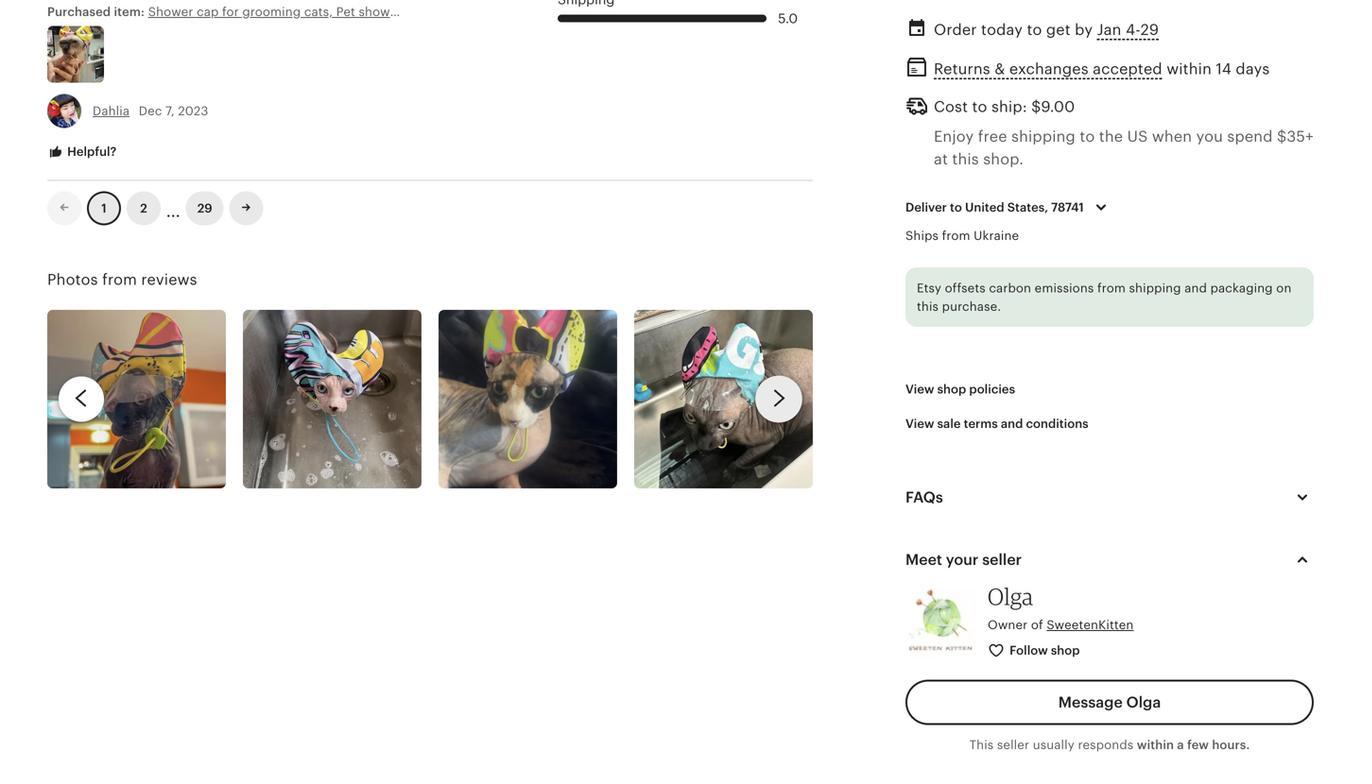 Task type: vqa. For each thing, say whether or not it's contained in the screenshot.
'reviews'
yes



Task type: locate. For each thing, give the bounding box(es) containing it.
0 horizontal spatial this
[[917, 300, 939, 314]]

1 view from the top
[[906, 383, 935, 397]]

1 horizontal spatial this
[[953, 151, 979, 168]]

1 vertical spatial shipping
[[1130, 281, 1182, 295]]

view left policies
[[906, 383, 935, 397]]

1 vertical spatial within
[[1137, 739, 1175, 753]]

jan 4-29 button
[[1097, 16, 1159, 44]]

photos
[[47, 272, 98, 289]]

shower
[[359, 5, 402, 19]]

and right terms
[[1001, 417, 1023, 431]]

and inside etsy offsets carbon emissions from shipping and packaging on this purchase.
[[1185, 281, 1208, 295]]

view left sale
[[906, 417, 935, 431]]

29
[[1141, 21, 1159, 38], [197, 202, 212, 216]]

29 link
[[186, 192, 224, 226]]

1 horizontal spatial 29
[[1141, 21, 1159, 38]]

pet
[[336, 5, 356, 19]]

seller right your
[[983, 552, 1022, 569]]

follow
[[1010, 644, 1048, 658]]

1 horizontal spatial from
[[942, 229, 971, 243]]

jan
[[1097, 21, 1122, 38]]

dahlia
[[93, 104, 130, 118]]

this seller usually responds within a few hours.
[[970, 739, 1250, 753]]

from for ukraine
[[942, 229, 971, 243]]

olga owner of sweetenkitten
[[988, 583, 1134, 633]]

4-
[[1126, 21, 1141, 38]]

0 vertical spatial and
[[1185, 281, 1208, 295]]

1 vertical spatial this
[[917, 300, 939, 314]]

on
[[1277, 281, 1292, 295]]

cap right shower
[[406, 5, 428, 19]]

this inside etsy offsets carbon emissions from shipping and packaging on this purchase.
[[917, 300, 939, 314]]

meet
[[906, 552, 943, 569]]

0 vertical spatial seller
[[983, 552, 1022, 569]]

0 horizontal spatial shipping
[[1012, 128, 1076, 145]]

shipping inside enjoy free shipping to the us when you spend $35+ at this shop.
[[1012, 128, 1076, 145]]

seller right this
[[997, 739, 1030, 753]]

photos from reviews
[[47, 272, 197, 289]]

ship:
[[992, 98, 1028, 115]]

from right photos
[[102, 272, 137, 289]]

united
[[965, 201, 1005, 215]]

spend
[[1228, 128, 1273, 145]]

from right emissions
[[1098, 281, 1126, 295]]

0 horizontal spatial 29
[[197, 202, 212, 216]]

shop down sweetenkitten
[[1051, 644, 1080, 658]]

cap
[[197, 5, 219, 19], [406, 5, 428, 19]]

1 vertical spatial seller
[[997, 739, 1030, 753]]

when
[[1153, 128, 1193, 145]]

1 horizontal spatial olga
[[1127, 695, 1161, 712]]

1 vertical spatial 29
[[197, 202, 212, 216]]

dahlia dec 7, 2023
[[93, 104, 209, 118]]

…
[[166, 195, 180, 222]]

this right at
[[953, 151, 979, 168]]

deliver to united states, 78741
[[906, 201, 1084, 215]]

view shop policies
[[906, 383, 1016, 397]]

this
[[970, 739, 994, 753]]

0 vertical spatial within
[[1167, 60, 1212, 77]]

to left the the
[[1080, 128, 1095, 145]]

within
[[1167, 60, 1212, 77], [1137, 739, 1175, 753]]

etsy offsets carbon emissions from shipping and packaging on this purchase.
[[917, 281, 1292, 314]]

1 horizontal spatial shop
[[1051, 644, 1080, 658]]

to
[[1027, 21, 1043, 38], [973, 98, 988, 115], [1080, 128, 1095, 145], [950, 201, 962, 215]]

2 cap from the left
[[406, 5, 428, 19]]

meet your seller button
[[889, 538, 1331, 583]]

1 vertical spatial view
[[906, 417, 935, 431]]

cats,
[[304, 5, 333, 19]]

a
[[1178, 739, 1185, 753]]

0 horizontal spatial cap
[[197, 5, 219, 19]]

deliver
[[906, 201, 947, 215]]

0 horizontal spatial from
[[102, 272, 137, 289]]

and left packaging
[[1185, 281, 1208, 295]]

terms
[[964, 417, 998, 431]]

29 right …
[[197, 202, 212, 216]]

1 vertical spatial shop
[[1051, 644, 1080, 658]]

29 right the jan
[[1141, 21, 1159, 38]]

0 vertical spatial shipping
[[1012, 128, 1076, 145]]

0 vertical spatial view
[[906, 383, 935, 397]]

seller inside dropdown button
[[983, 552, 1022, 569]]

0 vertical spatial this
[[953, 151, 979, 168]]

shop for view
[[938, 383, 967, 397]]

and inside button
[[1001, 417, 1023, 431]]

message
[[1059, 695, 1123, 712]]

olga inside 'message olga' button
[[1127, 695, 1161, 712]]

shipping down $
[[1012, 128, 1076, 145]]

within for a
[[1137, 739, 1175, 753]]

0 vertical spatial 29
[[1141, 21, 1159, 38]]

shop up sale
[[938, 383, 967, 397]]

view for view shop policies
[[906, 383, 935, 397]]

this down etsy
[[917, 300, 939, 314]]

1
[[101, 202, 107, 216]]

0 vertical spatial shop
[[938, 383, 967, 397]]

cost
[[934, 98, 968, 115]]

enjoy free shipping to the us when you spend $35+ at this shop.
[[934, 128, 1314, 168]]

olga up owner
[[988, 583, 1034, 611]]

olga
[[988, 583, 1034, 611], [1127, 695, 1161, 712]]

shower cap for grooming cats, pet shower cap link
[[148, 3, 428, 20]]

1 vertical spatial and
[[1001, 417, 1023, 431]]

faqs button
[[889, 475, 1331, 521]]

view
[[906, 383, 935, 397], [906, 417, 935, 431]]

5.0
[[778, 11, 798, 26]]

1 horizontal spatial cap
[[406, 5, 428, 19]]

2 view from the top
[[906, 417, 935, 431]]

dahlia link
[[93, 104, 130, 118]]

olga image
[[906, 588, 977, 659]]

cap left for at left top
[[197, 5, 219, 19]]

states,
[[1008, 201, 1049, 215]]

to right cost
[[973, 98, 988, 115]]

0 horizontal spatial olga
[[988, 583, 1034, 611]]

shipping inside etsy offsets carbon emissions from shipping and packaging on this purchase.
[[1130, 281, 1182, 295]]

follow shop button
[[974, 634, 1096, 669]]

offsets
[[945, 281, 986, 295]]

from right ships
[[942, 229, 971, 243]]

within left '14'
[[1167, 60, 1212, 77]]

policies
[[970, 383, 1016, 397]]

78741
[[1052, 201, 1084, 215]]

within left a
[[1137, 739, 1175, 753]]

seller
[[983, 552, 1022, 569], [997, 739, 1030, 753]]

view for view sale terms and conditions
[[906, 417, 935, 431]]

dec
[[139, 104, 162, 118]]

0 horizontal spatial shop
[[938, 383, 967, 397]]

item:
[[114, 5, 145, 19]]

1 horizontal spatial and
[[1185, 281, 1208, 295]]

within for 14
[[1167, 60, 1212, 77]]

shipping left packaging
[[1130, 281, 1182, 295]]

free
[[978, 128, 1008, 145]]

to left united
[[950, 201, 962, 215]]

2 horizontal spatial from
[[1098, 281, 1126, 295]]

olga right the message on the bottom right of the page
[[1127, 695, 1161, 712]]

olga inside olga owner of sweetenkitten
[[988, 583, 1034, 611]]

at
[[934, 151, 948, 168]]

0 vertical spatial olga
[[988, 583, 1034, 611]]

view shop policies button
[[892, 373, 1030, 407]]

helpful?
[[64, 145, 117, 159]]

from
[[942, 229, 971, 243], [102, 272, 137, 289], [1098, 281, 1126, 295]]

1 horizontal spatial shipping
[[1130, 281, 1182, 295]]

purchase.
[[942, 300, 1002, 314]]

1 vertical spatial olga
[[1127, 695, 1161, 712]]

message olga
[[1059, 695, 1161, 712]]

ukraine
[[974, 229, 1020, 243]]

0 horizontal spatial and
[[1001, 417, 1023, 431]]



Task type: describe. For each thing, give the bounding box(es) containing it.
returns
[[934, 60, 991, 77]]

shower
[[148, 5, 193, 19]]

faqs
[[906, 489, 944, 506]]

to inside dropdown button
[[950, 201, 962, 215]]

&
[[995, 60, 1006, 77]]

dahlia added a photo of their purchase image
[[47, 26, 104, 83]]

$35+
[[1277, 128, 1314, 145]]

packaging
[[1211, 281, 1273, 295]]

by
[[1075, 21, 1093, 38]]

get
[[1047, 21, 1071, 38]]

1 cap from the left
[[197, 5, 219, 19]]

view sale terms and conditions
[[906, 417, 1089, 431]]

sweetenkitten
[[1047, 618, 1134, 633]]

order today to get by jan 4-29
[[934, 21, 1159, 38]]

us
[[1128, 128, 1148, 145]]

7,
[[165, 104, 175, 118]]

few
[[1188, 739, 1209, 753]]

usually
[[1033, 739, 1075, 753]]

to left get
[[1027, 21, 1043, 38]]

this inside enjoy free shipping to the us when you spend $35+ at this shop.
[[953, 151, 979, 168]]

grooming
[[242, 5, 301, 19]]

hours.
[[1213, 739, 1250, 753]]

carbon
[[989, 281, 1032, 295]]

ships
[[906, 229, 939, 243]]

for
[[222, 5, 239, 19]]

of
[[1032, 618, 1044, 633]]

owner
[[988, 618, 1028, 633]]

view sale terms and conditions button
[[892, 407, 1103, 441]]

sweetenkitten link
[[1047, 618, 1134, 633]]

you
[[1197, 128, 1224, 145]]

exchanges
[[1010, 60, 1089, 77]]

conditions
[[1026, 417, 1089, 431]]

meet your seller
[[906, 552, 1022, 569]]

2023
[[178, 104, 209, 118]]

purchased
[[47, 5, 111, 19]]

deliver to united states, 78741 button
[[892, 188, 1127, 228]]

days
[[1236, 60, 1270, 77]]

accepted
[[1093, 60, 1163, 77]]

shop for follow
[[1051, 644, 1080, 658]]

follow shop
[[1010, 644, 1080, 658]]

14
[[1216, 60, 1232, 77]]

to inside enjoy free shipping to the us when you spend $35+ at this shop.
[[1080, 128, 1095, 145]]

2
[[140, 202, 147, 216]]

1 link
[[87, 192, 121, 226]]

cost to ship: $ 9.00
[[934, 98, 1075, 115]]

2 link
[[127, 192, 161, 226]]

emissions
[[1035, 281, 1094, 295]]

etsy
[[917, 281, 942, 295]]

your
[[946, 552, 979, 569]]

returns & exchanges accepted button
[[934, 55, 1163, 83]]

purchased item: shower cap for grooming cats, pet shower cap
[[47, 5, 428, 19]]

enjoy
[[934, 128, 974, 145]]

from inside etsy offsets carbon emissions from shipping and packaging on this purchase.
[[1098, 281, 1126, 295]]

$
[[1032, 98, 1041, 115]]

order
[[934, 21, 977, 38]]

9.00
[[1041, 98, 1075, 115]]

ships from ukraine
[[906, 229, 1020, 243]]

message olga button
[[906, 681, 1314, 726]]

reviews
[[141, 272, 197, 289]]

sale
[[938, 417, 961, 431]]

responds
[[1078, 739, 1134, 753]]

today
[[982, 21, 1023, 38]]

the
[[1100, 128, 1124, 145]]

shop.
[[984, 151, 1024, 168]]

from for reviews
[[102, 272, 137, 289]]

helpful? button
[[33, 135, 131, 170]]



